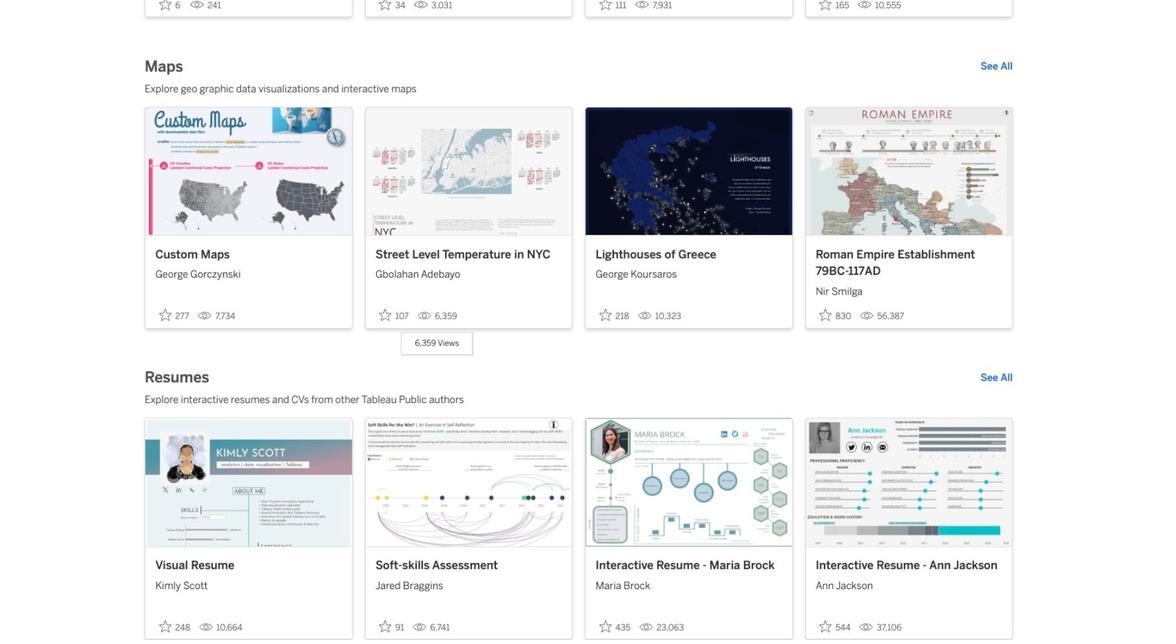 Task type: locate. For each thing, give the bounding box(es) containing it.
add favorite image
[[159, 0, 172, 10], [600, 0, 612, 10], [159, 621, 172, 633], [820, 621, 832, 633]]

explore interactive resumes and cvs from other tableau public authors element
[[145, 393, 1013, 408]]

Add Favorite button
[[155, 0, 185, 14], [376, 0, 409, 14], [596, 0, 631, 14], [816, 0, 853, 14], [155, 305, 193, 325], [376, 305, 413, 325], [596, 305, 633, 325], [816, 305, 855, 325], [155, 617, 194, 637], [376, 617, 408, 637], [596, 617, 635, 637], [816, 617, 855, 637]]

see all maps element
[[981, 59, 1013, 74]]

maps heading
[[145, 57, 183, 77]]

workbook thumbnail image
[[145, 107, 352, 235], [366, 107, 572, 235], [586, 107, 792, 235], [806, 107, 1013, 235], [145, 419, 352, 547], [366, 419, 572, 547], [586, 419, 792, 547], [806, 419, 1013, 547]]

add favorite image
[[379, 0, 392, 10], [820, 0, 832, 10], [159, 309, 172, 322], [379, 309, 392, 322], [600, 309, 612, 322], [820, 309, 832, 322], [379, 621, 392, 633], [600, 621, 612, 633]]



Task type: describe. For each thing, give the bounding box(es) containing it.
explore geo graphic data visualizations and interactive maps element
[[145, 82, 1013, 97]]

see all resumes element
[[981, 371, 1013, 386]]

resumes heading
[[145, 368, 209, 388]]



Task type: vqa. For each thing, say whether or not it's contained in the screenshot.
see all maps element at the top right of page
yes



